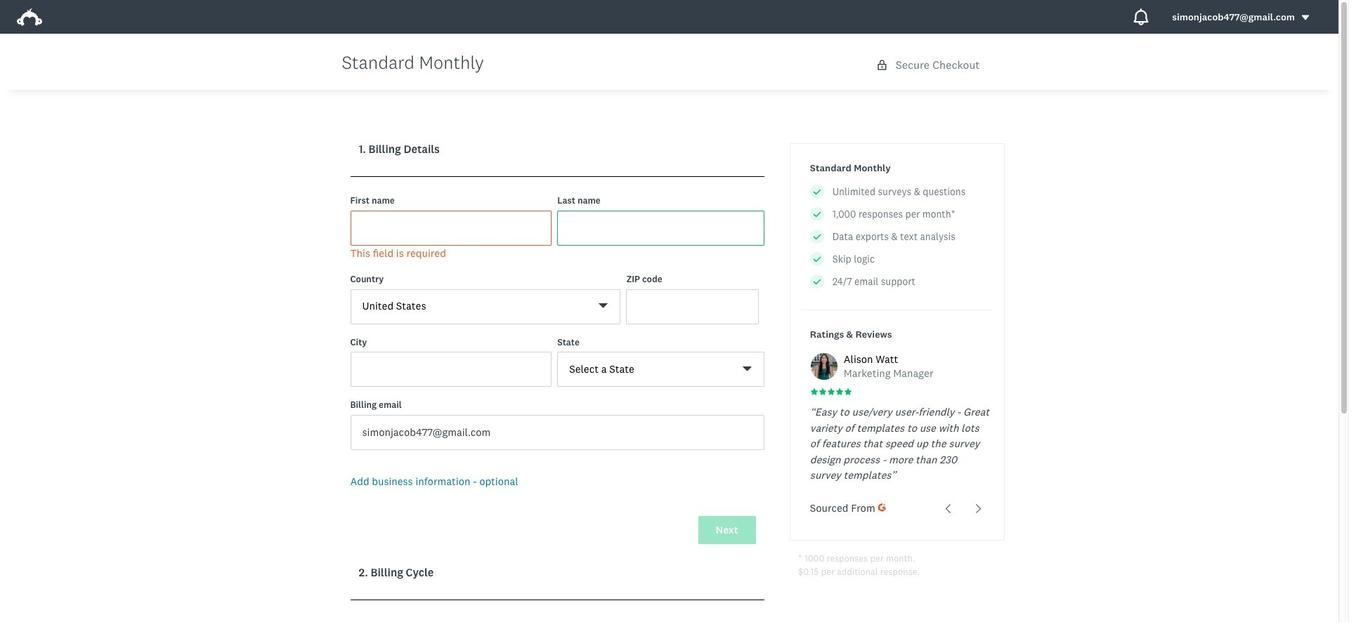 Task type: vqa. For each thing, say whether or not it's contained in the screenshot.
ChevronLeft IMAGE at the right
yes



Task type: describe. For each thing, give the bounding box(es) containing it.
products icon image
[[1133, 8, 1150, 25]]

chevronleft image
[[944, 504, 954, 515]]

dropdown arrow image
[[1301, 13, 1311, 23]]



Task type: locate. For each thing, give the bounding box(es) containing it.
None text field
[[350, 211, 552, 246], [558, 211, 765, 246], [350, 415, 765, 450], [350, 211, 552, 246], [558, 211, 765, 246], [350, 415, 765, 450]]

None telephone field
[[627, 289, 759, 324]]

chevronright image
[[974, 504, 984, 515]]

None text field
[[350, 352, 552, 387]]

surveymonkey logo image
[[17, 8, 42, 26]]



